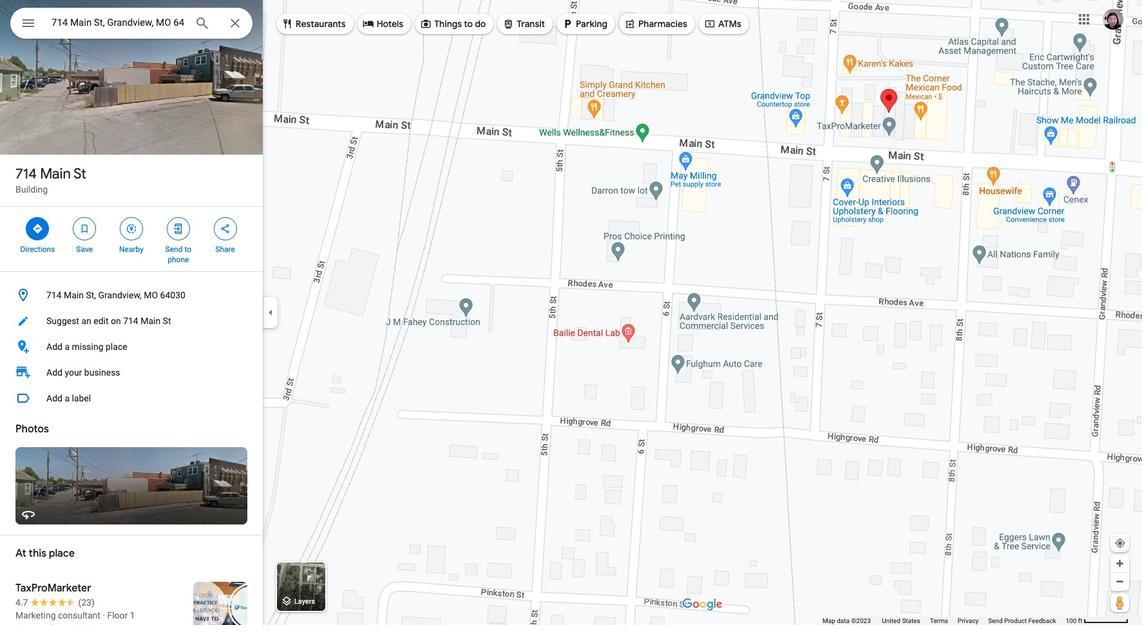 Task type: vqa. For each thing, say whether or not it's contained in the screenshot.


Task type: locate. For each thing, give the bounding box(es) containing it.
main inside the 714 main st building
[[40, 165, 71, 183]]

mo
[[144, 290, 158, 300]]

main left the st,
[[64, 290, 84, 300]]

0 horizontal spatial to
[[185, 245, 191, 254]]

0 horizontal spatial place
[[49, 547, 75, 560]]

0 horizontal spatial st
[[74, 165, 86, 183]]

714 for st,
[[46, 290, 62, 300]]

add a missing place button
[[0, 334, 263, 360]]

show street view coverage image
[[1111, 593, 1130, 612]]

a
[[65, 342, 70, 352], [65, 393, 70, 403]]

2 vertical spatial main
[[141, 316, 161, 326]]

714 up building
[[15, 165, 37, 183]]

footer
[[823, 617, 1066, 625]]

1 horizontal spatial to
[[464, 18, 473, 30]]

·
[[103, 610, 105, 621]]

main up building
[[40, 165, 71, 183]]

add left your
[[46, 367, 62, 378]]

714
[[15, 165, 37, 183], [46, 290, 62, 300], [123, 316, 138, 326]]

grandview,
[[98, 290, 142, 300]]

add down suggest
[[46, 342, 62, 352]]


[[503, 17, 514, 31]]

 transit
[[503, 17, 545, 31]]

send inside button
[[989, 617, 1003, 624]]

do
[[475, 18, 486, 30]]

 parking
[[562, 17, 608, 31]]

add left label
[[46, 393, 62, 403]]


[[173, 222, 184, 236]]

1 vertical spatial a
[[65, 393, 70, 403]]

st up the 
[[74, 165, 86, 183]]

google account: michele murakami  
(michele.murakami@adept.ai) image
[[1103, 9, 1124, 29]]

714 main st main content
[[0, 0, 263, 625]]

100 ft button
[[1066, 617, 1129, 624]]

google maps element
[[0, 0, 1143, 625]]

photos
[[15, 423, 49, 436]]

send left 'product'
[[989, 617, 1003, 624]]

1 vertical spatial 714
[[46, 290, 62, 300]]

0 vertical spatial st
[[74, 165, 86, 183]]

place down "on"
[[106, 342, 127, 352]]

to inside  things to do
[[464, 18, 473, 30]]

atms
[[719, 18, 742, 30]]

0 vertical spatial a
[[65, 342, 70, 352]]

714 inside the 714 main st building
[[15, 165, 37, 183]]

2 vertical spatial 714
[[123, 316, 138, 326]]

feedback
[[1029, 617, 1057, 624]]

714 right "on"
[[123, 316, 138, 326]]

main for st
[[40, 165, 71, 183]]

main down the mo
[[141, 316, 161, 326]]

transit
[[517, 18, 545, 30]]

1
[[130, 610, 135, 621]]

share
[[215, 245, 235, 254]]

1 horizontal spatial place
[[106, 342, 127, 352]]

a for missing
[[65, 342, 70, 352]]

3 add from the top
[[46, 393, 62, 403]]

pharmacies
[[639, 18, 688, 30]]

add
[[46, 342, 62, 352], [46, 367, 62, 378], [46, 393, 62, 403]]

at
[[15, 547, 26, 560]]

add for add a missing place
[[46, 342, 62, 352]]

to left do
[[464, 18, 473, 30]]

714 inside 714 main st, grandview, mo 64030 button
[[46, 290, 62, 300]]

st
[[74, 165, 86, 183], [163, 316, 171, 326]]

place
[[106, 342, 127, 352], [49, 547, 75, 560]]


[[126, 222, 137, 236]]

1 horizontal spatial send
[[989, 617, 1003, 624]]

at this place
[[15, 547, 75, 560]]

main
[[40, 165, 71, 183], [64, 290, 84, 300], [141, 316, 161, 326]]

privacy
[[958, 617, 979, 624]]

714 main st building
[[15, 165, 86, 195]]

1 vertical spatial send
[[989, 617, 1003, 624]]

place right this
[[49, 547, 75, 560]]

send up phone
[[165, 245, 183, 254]]

restaurants
[[296, 18, 346, 30]]

2 vertical spatial add
[[46, 393, 62, 403]]

st down '64030'
[[163, 316, 171, 326]]

0 vertical spatial send
[[165, 245, 183, 254]]

building
[[15, 184, 48, 195]]

send product feedback button
[[989, 617, 1057, 625]]

100
[[1066, 617, 1077, 624]]

phone
[[168, 255, 189, 264]]

footer containing map data ©2023
[[823, 617, 1066, 625]]

1 horizontal spatial st
[[163, 316, 171, 326]]

to up phone
[[185, 245, 191, 254]]


[[562, 17, 574, 31]]

2 horizontal spatial 714
[[123, 316, 138, 326]]

 pharmacies
[[624, 17, 688, 31]]

(23)
[[78, 597, 95, 608]]

1 a from the top
[[65, 342, 70, 352]]

suggest
[[46, 316, 79, 326]]

714 for st
[[15, 165, 37, 183]]

1 vertical spatial st
[[163, 316, 171, 326]]

0 horizontal spatial 714
[[15, 165, 37, 183]]

0 vertical spatial to
[[464, 18, 473, 30]]

64030
[[160, 290, 186, 300]]

1 vertical spatial main
[[64, 290, 84, 300]]


[[79, 222, 90, 236]]

1 add from the top
[[46, 342, 62, 352]]

1 horizontal spatial 714
[[46, 290, 62, 300]]

add your business link
[[0, 360, 263, 385]]

send
[[165, 245, 183, 254], [989, 617, 1003, 624]]

on
[[111, 316, 121, 326]]

0 vertical spatial add
[[46, 342, 62, 352]]

place inside button
[[106, 342, 127, 352]]

send to phone
[[165, 245, 191, 264]]

send product feedback
[[989, 617, 1057, 624]]

states
[[902, 617, 921, 624]]

714 up suggest
[[46, 290, 62, 300]]

ft
[[1079, 617, 1083, 624]]

0 vertical spatial place
[[106, 342, 127, 352]]

714 main st, grandview, mo 64030 button
[[0, 282, 263, 308]]

714 main st, grandview, mo 64030
[[46, 290, 186, 300]]

 atms
[[704, 17, 742, 31]]

1 vertical spatial place
[[49, 547, 75, 560]]

2 a from the top
[[65, 393, 70, 403]]

0 vertical spatial 714
[[15, 165, 37, 183]]

footer inside google maps element
[[823, 617, 1066, 625]]

send for send to phone
[[165, 245, 183, 254]]

data
[[837, 617, 850, 624]]

714 Main St, Grandview, MO 64030 field
[[10, 8, 253, 39]]

to
[[464, 18, 473, 30], [185, 245, 191, 254]]


[[704, 17, 716, 31]]

missing
[[72, 342, 103, 352]]

send inside 'send to phone'
[[165, 245, 183, 254]]

send for send product feedback
[[989, 617, 1003, 624]]

0 horizontal spatial send
[[165, 245, 183, 254]]

0 vertical spatial main
[[40, 165, 71, 183]]

a left label
[[65, 393, 70, 403]]

st inside the 714 main st building
[[74, 165, 86, 183]]

1 vertical spatial add
[[46, 367, 62, 378]]

None field
[[52, 15, 184, 30]]

edit
[[94, 316, 109, 326]]

2 add from the top
[[46, 367, 62, 378]]

1 vertical spatial to
[[185, 245, 191, 254]]

a left missing
[[65, 342, 70, 352]]

zoom in image
[[1116, 559, 1125, 568]]

 button
[[10, 8, 46, 41]]

marketing
[[15, 610, 56, 621]]



Task type: describe. For each thing, give the bounding box(es) containing it.
add a label button
[[0, 385, 263, 411]]


[[420, 17, 432, 31]]

100 ft
[[1066, 617, 1083, 624]]

united
[[882, 617, 901, 624]]

your
[[65, 367, 82, 378]]

marketing consultant · floor 1
[[15, 610, 135, 621]]

suggest an edit on 714 main st button
[[0, 308, 263, 334]]

 restaurants
[[282, 17, 346, 31]]

4.7
[[15, 597, 28, 608]]

add a missing place
[[46, 342, 127, 352]]

4.7 stars 23 reviews image
[[15, 596, 95, 609]]

terms button
[[930, 617, 949, 625]]

directions
[[20, 245, 55, 254]]

zoom out image
[[1116, 577, 1125, 586]]

add your business
[[46, 367, 120, 378]]

save
[[76, 245, 93, 254]]

©2023
[[852, 617, 871, 624]]

this
[[29, 547, 46, 560]]

united states button
[[882, 617, 921, 625]]

map
[[823, 617, 836, 624]]

actions for 714 main st region
[[0, 207, 263, 271]]

 hotels
[[363, 17, 404, 31]]

none field inside 714 main st, grandview, mo 64030 'field'
[[52, 15, 184, 30]]


[[219, 222, 231, 236]]

parking
[[576, 18, 608, 30]]

privacy button
[[958, 617, 979, 625]]

layers
[[294, 598, 315, 606]]

label
[[72, 393, 91, 403]]

united states
[[882, 617, 921, 624]]


[[363, 17, 374, 31]]

product
[[1005, 617, 1027, 624]]

suggest an edit on 714 main st
[[46, 316, 171, 326]]

business
[[84, 367, 120, 378]]

to inside 'send to phone'
[[185, 245, 191, 254]]

st,
[[86, 290, 96, 300]]

add for add a label
[[46, 393, 62, 403]]

terms
[[930, 617, 949, 624]]

add for add your business
[[46, 367, 62, 378]]

a for label
[[65, 393, 70, 403]]

nearby
[[119, 245, 144, 254]]

main for st,
[[64, 290, 84, 300]]

 search field
[[10, 8, 253, 41]]

floor
[[107, 610, 128, 621]]


[[32, 222, 43, 236]]


[[282, 17, 293, 31]]

map data ©2023
[[823, 617, 873, 624]]

taxpromarketer
[[15, 582, 91, 595]]


[[624, 17, 636, 31]]

show your location image
[[1115, 537, 1126, 549]]

714 inside suggest an edit on 714 main st button
[[123, 316, 138, 326]]

hotels
[[377, 18, 404, 30]]

things
[[434, 18, 462, 30]]

add a label
[[46, 393, 91, 403]]

consultant
[[58, 610, 100, 621]]


[[21, 14, 36, 32]]

an
[[81, 316, 91, 326]]

st inside suggest an edit on 714 main st button
[[163, 316, 171, 326]]

collapse side panel image
[[264, 305, 278, 320]]

 things to do
[[420, 17, 486, 31]]



